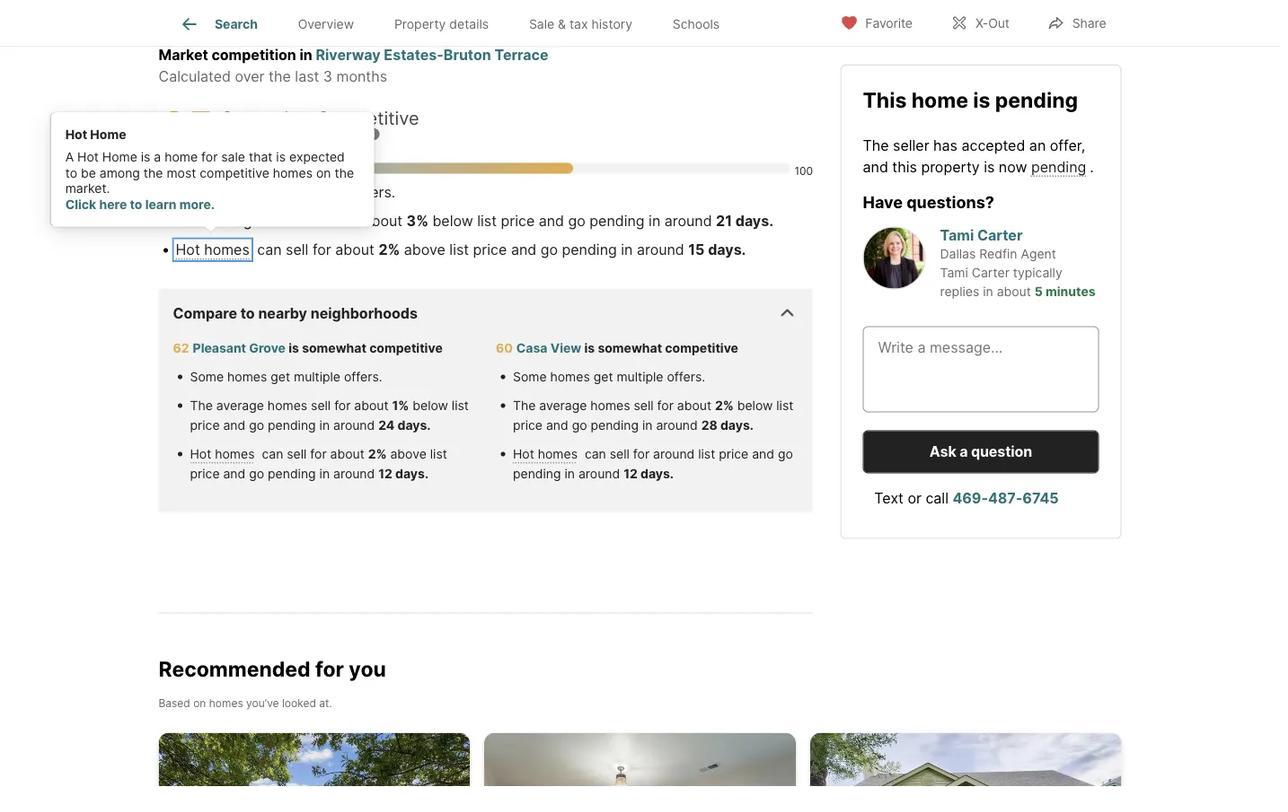 Task type: locate. For each thing, give the bounding box(es) containing it.
carter inside tami carter typically replies in about
[[972, 265, 1010, 281]]

average down pleasant grove link
[[216, 399, 264, 414]]

is down accepted
[[984, 158, 995, 175]]

to right here
[[130, 197, 142, 212]]

somewhat for grove
[[302, 341, 366, 357]]

get for 3%
[[268, 184, 290, 202]]

the down expected
[[335, 166, 354, 181]]

1 somewhat from the left
[[302, 341, 366, 357]]

1 horizontal spatial on
[[316, 166, 331, 181]]

0 horizontal spatial somewhat
[[302, 341, 366, 357]]

dallas redfin agenttami carter image
[[863, 227, 926, 290]]

below list price up the can sell for around list price
[[513, 399, 794, 434]]

price inside 'above list price'
[[190, 467, 220, 482]]

hot homes
[[176, 242, 250, 259], [190, 447, 255, 463], [513, 447, 578, 463]]

to
[[65, 166, 77, 181], [130, 197, 142, 212], [241, 305, 255, 323]]

469-487-6745 link
[[953, 490, 1059, 507]]

share button
[[1032, 4, 1122, 41]]

home
[[912, 87, 968, 112], [165, 150, 198, 165]]

1 horizontal spatial to
[[130, 197, 142, 212]]

on down expected
[[316, 166, 331, 181]]

the average homes sell for about 3% below list price and go pending in around 21 days.
[[176, 213, 774, 230]]

competitive up 28
[[665, 341, 739, 357]]

carter inside tami carter dallas redfin agent
[[977, 227, 1023, 244]]

somewhat right view
[[598, 341, 662, 357]]

get down 60 casa view is somewhat competitive
[[594, 370, 613, 385]]

compare
[[173, 305, 237, 323]]

and go pending in around 12 days.
[[220, 467, 429, 482]]

home up has
[[912, 87, 968, 112]]

2% down '24'
[[368, 447, 387, 463]]

over
[[235, 68, 265, 86]]

around left 12 days.
[[579, 467, 620, 482]]

compare to nearby neighborhoods
[[173, 305, 418, 323]]

sell up and go pending in around 24 days.
[[311, 399, 331, 414]]

1 horizontal spatial below list price
[[513, 399, 794, 434]]

some homes get multiple offers.
[[176, 184, 396, 202], [190, 370, 382, 385], [513, 370, 705, 385]]

12 down the can sell for around list price
[[624, 467, 638, 482]]

schools tab
[[653, 3, 740, 46]]

tami inside tami carter dallas redfin agent
[[940, 227, 974, 244]]

the
[[269, 68, 291, 86], [144, 166, 163, 181], [335, 166, 354, 181]]

agent
[[1021, 246, 1056, 262]]

price
[[501, 213, 535, 230], [473, 242, 507, 259], [190, 419, 220, 434], [513, 419, 543, 434], [719, 447, 749, 463], [190, 467, 220, 482]]

learn
[[145, 197, 176, 212]]

below list price up 'above list price'
[[190, 399, 469, 434]]

and go pending in around 24 days.
[[220, 419, 431, 434]]

last
[[295, 68, 319, 86]]

1 horizontal spatial 12
[[624, 467, 638, 482]]

2 vertical spatial to
[[241, 305, 255, 323]]

list inside 'above list price'
[[430, 447, 447, 463]]

hot homes for 2%
[[513, 447, 578, 463]]

the average homes down pleasant grove link
[[190, 399, 311, 414]]

around inside 'go pending in around'
[[579, 467, 620, 482]]

0 vertical spatial home
[[912, 87, 968, 112]]

1 vertical spatial on
[[193, 698, 206, 711]]

can for can
[[258, 447, 287, 463]]

list
[[477, 213, 497, 230], [450, 242, 469, 259], [452, 399, 469, 414], [777, 399, 794, 414], [430, 447, 447, 463], [698, 447, 715, 463]]

sale & tax history
[[529, 16, 633, 32]]

has
[[934, 136, 958, 154]]

average for 62
[[216, 399, 264, 414]]

1 vertical spatial home
[[102, 150, 137, 165]]

overview
[[298, 16, 354, 32]]

2 somewhat from the left
[[598, 341, 662, 357]]

tami up dallas
[[940, 227, 974, 244]]

to down a
[[65, 166, 77, 181]]

hot homes for 1%
[[190, 447, 255, 463]]

0 horizontal spatial sell for about 2%
[[287, 447, 387, 463]]

1 horizontal spatial home
[[912, 87, 968, 112]]

property
[[921, 158, 980, 175]]

average down view
[[539, 399, 587, 414]]

1 horizontal spatial the
[[269, 68, 291, 86]]

0 vertical spatial sell for about 2%
[[634, 399, 734, 414]]

overview tab
[[278, 3, 374, 46]]

1 vertical spatial carter
[[972, 265, 1010, 281]]

for
[[201, 150, 218, 165], [341, 213, 359, 230], [313, 242, 331, 259], [334, 399, 351, 414], [657, 399, 674, 414], [310, 447, 327, 463], [633, 447, 650, 463], [315, 658, 344, 683]]

to left the "nearby"
[[241, 305, 255, 323]]

out
[[988, 16, 1010, 31]]

around up the can sell for around list price
[[656, 419, 698, 434]]

among
[[99, 166, 140, 181]]

on right based
[[193, 698, 206, 711]]

some for 2%
[[513, 370, 547, 385]]

an
[[1029, 136, 1046, 154]]

2%
[[379, 242, 400, 259], [715, 399, 734, 414], [368, 447, 387, 463]]

some for 3%
[[176, 184, 214, 202]]

sell up 'compare to nearby neighborhoods'
[[286, 242, 309, 259]]

about left 5
[[997, 284, 1031, 299]]

can down and go pending in around 28 days.
[[585, 447, 606, 463]]

can for can sell for about 2% above list price and go pending in around 15 days.
[[257, 242, 282, 259]]

hot homes link for and go pending in around 28 days.
[[513, 447, 578, 463]]

multiple down 60 casa view is somewhat competitive
[[617, 370, 663, 385]]

some homes get multiple offers. for 2%
[[513, 370, 705, 385]]

1 horizontal spatial hot homes link
[[513, 447, 578, 463]]

for left sale
[[201, 150, 218, 165]]

sell for about 1%
[[311, 399, 409, 414]]

get down grove
[[271, 370, 290, 385]]

above down 3%
[[404, 242, 445, 259]]

questions?
[[907, 192, 995, 212]]

0 horizontal spatial below list price
[[190, 399, 469, 434]]

1 vertical spatial above
[[390, 447, 427, 463]]

homes inside hot home a hot home is a home for sale that is expected to be among the most competitive homes on the market. click here to learn more.
[[273, 166, 313, 181]]

above down '24'
[[390, 447, 427, 463]]

sell for about 2% up and go pending in around 12 days.
[[287, 447, 387, 463]]

in right replies
[[983, 284, 993, 299]]

tami inside tami carter typically replies in about
[[940, 265, 968, 281]]

some down most
[[176, 184, 214, 202]]

photo of 9420 cedar run dr, dallas, tx 75227 image
[[810, 734, 1122, 788]]

competitive inside hot home a hot home is a home for sale that is expected to be among the most competitive homes on the market. click here to learn more.
[[200, 166, 269, 181]]

tab list
[[159, 0, 754, 46]]

hot homes link for and go pending in around 24 days.
[[190, 447, 255, 463]]

can up and go pending in around 12 days.
[[258, 447, 287, 463]]

12 down '24'
[[378, 467, 392, 482]]

in inside 'go pending in around'
[[565, 467, 575, 482]]

share
[[1073, 16, 1106, 31]]

is inside "the seller has accepted an offer, and this property is now"
[[984, 158, 995, 175]]

ask a question button
[[863, 431, 1099, 474]]

around up 15
[[665, 213, 712, 230]]

1 vertical spatial home
[[165, 150, 198, 165]]

offers. down the competitive
[[352, 184, 396, 202]]

schools
[[673, 16, 720, 32]]

above inside 'above list price'
[[390, 447, 427, 463]]

1 the average homes from the left
[[190, 399, 311, 414]]

replies
[[940, 284, 980, 299]]

above
[[404, 242, 445, 259], [390, 447, 427, 463]]

1 vertical spatial 2%
[[715, 399, 734, 414]]

is right view
[[584, 341, 595, 357]]

in up 'last'
[[300, 47, 312, 64]]

that
[[249, 150, 273, 165]]

0 horizontal spatial on
[[193, 698, 206, 711]]

sell for about 2% for 12
[[287, 447, 387, 463]]

competitive for 62
[[369, 341, 443, 357]]

bruton
[[444, 47, 491, 64]]

some homes get multiple offers. for 1%
[[190, 370, 382, 385]]

1%
[[392, 399, 409, 414]]

multiple for 2%
[[617, 370, 663, 385]]

some homes get multiple offers. down grove
[[190, 370, 382, 385]]

about left 3%
[[363, 213, 403, 230]]

21
[[716, 213, 732, 230]]

about up 28
[[677, 399, 712, 414]]

0 vertical spatial on
[[316, 166, 331, 181]]

1 vertical spatial tami
[[940, 265, 968, 281]]

get down that
[[268, 184, 290, 202]]

pleasant
[[193, 341, 246, 357]]

some homes get multiple offers. down that
[[176, 184, 396, 202]]

in inside market competition in riverway estates-bruton terrace calculated over the last 3 months
[[300, 47, 312, 64]]

offers. up sell for about 1%
[[344, 370, 382, 385]]

0 vertical spatial a
[[154, 150, 161, 165]]

some homes get multiple offers. down 60 casa view is somewhat competitive
[[513, 370, 705, 385]]

can up the "nearby"
[[257, 242, 282, 259]]

a right ask
[[960, 443, 968, 461]]

2 hot homes link from the left
[[513, 447, 578, 463]]

to inside dropdown button
[[241, 305, 255, 323]]

carter for tami carter dallas redfin agent
[[977, 227, 1023, 244]]

get for 2%
[[594, 370, 613, 385]]

0 horizontal spatial the average homes
[[190, 399, 311, 414]]

days.
[[736, 213, 774, 230], [708, 242, 746, 259], [398, 419, 431, 434], [721, 419, 754, 434], [395, 467, 429, 482], [641, 467, 674, 482]]

multiple down 62 pleasant grove is somewhat competitive
[[294, 370, 341, 385]]

1 horizontal spatial somewhat
[[598, 341, 662, 357]]

multiple for 3%
[[294, 184, 348, 202]]

on
[[316, 166, 331, 181], [193, 698, 206, 711]]

sell for about 2% up 28
[[634, 399, 734, 414]]

in inside tami carter typically replies in about
[[983, 284, 993, 299]]

tami carter typically replies in about
[[940, 265, 1063, 299]]

the inside "the seller has accepted an offer, and this property is now"
[[863, 136, 889, 154]]

2% for above list price
[[368, 447, 387, 463]]

history
[[592, 16, 633, 32]]

0 horizontal spatial 12
[[378, 467, 392, 482]]

competitive down neighborhoods
[[369, 341, 443, 357]]

tami down dallas
[[940, 265, 968, 281]]

average down more.
[[206, 213, 260, 230]]

2 horizontal spatial to
[[241, 305, 255, 323]]

sell for about 2%
[[634, 399, 734, 414], [287, 447, 387, 463]]

recommended for you
[[159, 658, 386, 683]]

0 horizontal spatial hot homes link
[[190, 447, 255, 463]]

2% up neighborhoods
[[379, 242, 400, 259]]

market
[[159, 47, 208, 64]]

3%
[[407, 213, 428, 230]]

0 vertical spatial tami
[[940, 227, 974, 244]]

carter for tami carter typically replies in about
[[972, 265, 1010, 281]]

24
[[378, 419, 395, 434]]

in
[[300, 47, 312, 64], [649, 213, 661, 230], [621, 242, 633, 259], [983, 284, 993, 299], [319, 419, 330, 434], [642, 419, 653, 434], [319, 467, 330, 482], [565, 467, 575, 482]]

this
[[863, 87, 907, 112]]

calculated
[[159, 68, 231, 86]]

and inside "the seller has accepted an offer, and this property is now"
[[863, 158, 888, 175]]

a up learn
[[154, 150, 161, 165]]

casa view link
[[516, 341, 581, 357]]

0 vertical spatial 2%
[[379, 242, 400, 259]]

the left most
[[144, 166, 163, 181]]

home
[[90, 127, 126, 142], [102, 150, 137, 165]]

the
[[863, 136, 889, 154], [176, 213, 202, 230], [190, 399, 213, 414], [513, 399, 536, 414]]

now
[[999, 158, 1027, 175]]

sale
[[529, 16, 555, 32]]

sell up and go pending in around 28 days.
[[634, 399, 654, 414]]

1 below list price from the left
[[190, 399, 469, 434]]

riverway estates-bruton terrace link
[[316, 47, 549, 64]]

competitive
[[200, 166, 269, 181], [369, 341, 443, 357], [665, 341, 739, 357]]

1 horizontal spatial a
[[960, 443, 968, 461]]

seller
[[893, 136, 930, 154]]

sale
[[221, 150, 245, 165]]

for up at. on the left bottom of page
[[315, 658, 344, 683]]

photo of 2822 minoco dr, dallas, tx 75227 image
[[484, 734, 796, 788]]

1 hot homes link from the left
[[190, 447, 255, 463]]

1 tami from the top
[[940, 227, 974, 244]]

average for 60
[[539, 399, 587, 414]]

home up most
[[165, 150, 198, 165]]

text
[[874, 490, 904, 507]]

the average homes down view
[[513, 399, 634, 414]]

multiple down expected
[[294, 184, 348, 202]]

0 vertical spatial to
[[65, 166, 77, 181]]

2 vertical spatial 2%
[[368, 447, 387, 463]]

is up accepted
[[973, 87, 990, 112]]

1 vertical spatial a
[[960, 443, 968, 461]]

1 horizontal spatial the average homes
[[513, 399, 634, 414]]

sell
[[314, 213, 337, 230], [286, 242, 309, 259], [311, 399, 331, 414], [634, 399, 654, 414], [287, 447, 307, 463], [610, 447, 630, 463]]

2 tami from the top
[[940, 265, 968, 281]]

0 vertical spatial carter
[[977, 227, 1023, 244]]

0 horizontal spatial home
[[165, 150, 198, 165]]

the left 'last'
[[269, 68, 291, 86]]

some homes get multiple offers. for 3%
[[176, 184, 396, 202]]

competitive down sale
[[200, 166, 269, 181]]

2 the average homes from the left
[[513, 399, 634, 414]]

2% up 28
[[715, 399, 734, 414]]

sell down expected
[[314, 213, 337, 230]]

in left 12 days.
[[565, 467, 575, 482]]

somewhat down neighborhoods
[[302, 341, 366, 357]]

get for 1%
[[271, 370, 290, 385]]

some down the casa
[[513, 370, 547, 385]]

competition
[[211, 47, 296, 64]]

have
[[863, 192, 903, 212]]

1 horizontal spatial sell for about 2%
[[634, 399, 734, 414]]

x-out button
[[935, 4, 1025, 41]]

2 horizontal spatial competitive
[[665, 341, 739, 357]]

0 horizontal spatial a
[[154, 150, 161, 165]]

ask
[[930, 443, 956, 461]]

carter up redfin
[[977, 227, 1023, 244]]

a
[[65, 150, 74, 165]]

carter down redfin
[[972, 265, 1010, 281]]

12
[[378, 467, 392, 482], [624, 467, 638, 482]]

below
[[433, 213, 473, 230], [413, 399, 448, 414], [737, 399, 773, 414]]

is right grove
[[289, 341, 299, 357]]

the left the seller
[[863, 136, 889, 154]]

1 vertical spatial sell for about 2%
[[287, 447, 387, 463]]

hot for 3%
[[176, 242, 200, 259]]

some down pleasant
[[190, 370, 224, 385]]

0 horizontal spatial competitive
[[200, 166, 269, 181]]

60 casa view is somewhat competitive
[[496, 341, 739, 357]]

2 12 from the left
[[624, 467, 638, 482]]

offers. up 28
[[667, 370, 705, 385]]

2 horizontal spatial the
[[335, 166, 354, 181]]

typically
[[1013, 265, 1063, 281]]

2 below list price from the left
[[513, 399, 794, 434]]

1 horizontal spatial competitive
[[369, 341, 443, 357]]



Task type: describe. For each thing, give the bounding box(es) containing it.
on inside hot home a hot home is a home for sale that is expected to be among the most competitive homes on the market. click here to learn more.
[[316, 166, 331, 181]]

60
[[496, 341, 513, 357]]

below list price for sell for about 1%
[[190, 399, 469, 434]]

property details tab
[[374, 3, 509, 46]]

details
[[449, 16, 489, 32]]

more.
[[179, 197, 215, 212]]

62
[[173, 341, 189, 357]]

go inside 'go pending in around'
[[778, 447, 793, 463]]

1 12 from the left
[[378, 467, 392, 482]]

be
[[81, 166, 96, 181]]

about up and go pending in around 12 days.
[[330, 447, 365, 463]]

5 minutes
[[1035, 284, 1096, 299]]

about inside tami carter typically replies in about
[[997, 284, 1031, 299]]

tami carter dallas redfin agent
[[940, 227, 1056, 262]]

compare to nearby neighborhoods button
[[173, 289, 798, 339]]

looked
[[282, 698, 316, 711]]

favorite
[[865, 16, 913, 31]]

favorite button
[[825, 4, 928, 41]]

in up the can sell for around list price
[[642, 419, 653, 434]]

click here to learn more. link
[[65, 197, 215, 212]]

x-out
[[976, 16, 1010, 31]]

3
[[323, 68, 332, 86]]

pending inside 'go pending in around'
[[513, 467, 561, 482]]

a inside hot home a hot home is a home for sale that is expected to be among the most competitive homes on the market. click here to learn more.
[[154, 150, 161, 165]]

somewhat
[[222, 108, 312, 130]]

go pending in around
[[513, 447, 793, 482]]

the down pleasant
[[190, 399, 213, 414]]

hot homes for 3%
[[176, 242, 250, 259]]

accepted
[[962, 136, 1025, 154]]

hot home a hot home is a home for sale that is expected to be among the most competitive homes on the market. click here to learn more.
[[65, 127, 354, 212]]

0 horizontal spatial to
[[65, 166, 77, 181]]

0 horizontal spatial the
[[144, 166, 163, 181]]

property
[[394, 16, 446, 32]]

offer,
[[1050, 136, 1086, 154]]

a inside button
[[960, 443, 968, 461]]

the inside market competition in riverway estates-bruton terrace calculated over the last 3 months
[[269, 68, 291, 86]]

0
[[159, 165, 165, 178]]

expected
[[289, 150, 345, 165]]

here
[[99, 197, 127, 212]]

market.
[[65, 181, 110, 197]]

the seller has accepted an offer, and this property is now
[[863, 136, 1086, 175]]

hot for 1%
[[190, 447, 211, 463]]

some for 1%
[[190, 370, 224, 385]]

in left 21
[[649, 213, 661, 230]]

multiple for 1%
[[294, 370, 341, 385]]

about up '24'
[[354, 399, 389, 414]]

1 vertical spatial to
[[130, 197, 142, 212]]

the down the casa
[[513, 399, 536, 414]]

nearby
[[258, 305, 307, 323]]

x-
[[976, 16, 988, 31]]

home inside hot home a hot home is a home for sale that is expected to be among the most competitive homes on the market. click here to learn more.
[[165, 150, 198, 165]]

tab list containing search
[[159, 0, 754, 46]]

the average homes for and go pending in around 28 days.
[[513, 399, 634, 414]]

around down and go pending in around 24 days.
[[333, 467, 375, 482]]

487-
[[988, 490, 1023, 507]]

tax
[[570, 16, 588, 32]]

for up and go pending in around 12 days.
[[310, 447, 327, 463]]

5
[[1035, 284, 1043, 299]]

about up neighborhoods
[[335, 242, 375, 259]]

tami for tami carter dallas redfin agent
[[940, 227, 974, 244]]

2% for below list price
[[715, 399, 734, 414]]

is right that
[[276, 150, 286, 165]]

for up 12 days.
[[633, 447, 650, 463]]

pending .
[[1031, 158, 1094, 175]]

offers. for 2%
[[667, 370, 705, 385]]

call
[[926, 490, 949, 507]]

dallas
[[940, 246, 976, 262]]

this
[[892, 158, 917, 175]]

somewhat for view
[[598, 341, 662, 357]]

this home is pending
[[863, 87, 1078, 112]]

around down sell for about 1%
[[333, 419, 375, 434]]

for up and go pending in around 24 days.
[[334, 399, 351, 414]]

0 vertical spatial above
[[404, 242, 445, 259]]

most
[[167, 166, 196, 181]]

sell for about 2% for 28
[[634, 399, 734, 414]]

ask a question
[[930, 443, 1032, 461]]

tami for tami carter typically replies in about
[[940, 265, 968, 281]]

pleasant grove link
[[193, 341, 286, 357]]

sell up and go pending in around 12 days.
[[287, 447, 307, 463]]

competitive
[[317, 108, 419, 130]]

you
[[349, 658, 386, 683]]

based on homes you've looked at.
[[159, 698, 332, 711]]

have questions?
[[863, 192, 995, 212]]

62 pleasant grove is somewhat competitive
[[173, 341, 443, 357]]

Write a message... text field
[[878, 337, 1084, 402]]

below list price for sell for about 2%
[[513, 399, 794, 434]]

offers. for 1%
[[344, 370, 382, 385]]

question
[[971, 443, 1032, 461]]

the down more.
[[176, 213, 202, 230]]

the average homes for and go pending in around 24 days.
[[190, 399, 311, 414]]

somewhat competitive
[[222, 108, 419, 130]]

0 vertical spatial home
[[90, 127, 126, 142]]

hot for 2%
[[513, 447, 534, 463]]

sell up 12 days.
[[610, 447, 630, 463]]

below for 60 casa view is somewhat competitive
[[737, 399, 773, 414]]

at.
[[319, 698, 332, 711]]

offers. for 3%
[[352, 184, 396, 202]]

for left 3%
[[341, 213, 359, 230]]

6745
[[1023, 490, 1059, 507]]

&
[[558, 16, 566, 32]]

in up 'above list price'
[[319, 419, 330, 434]]

click
[[65, 197, 96, 212]]

you've
[[246, 698, 279, 711]]

text or call 469-487-6745
[[874, 490, 1059, 507]]

15
[[688, 242, 705, 259]]

for up 'compare to nearby neighborhoods'
[[313, 242, 331, 259]]

terrace
[[495, 47, 549, 64]]

sale & tax history tab
[[509, 3, 653, 46]]

for inside hot home a hot home is a home for sale that is expected to be among the most competitive homes on the market. click here to learn more.
[[201, 150, 218, 165]]

for up and go pending in around 28 days.
[[657, 399, 674, 414]]

market competition in riverway estates-bruton terrace calculated over the last 3 months
[[159, 47, 549, 86]]

estates-
[[384, 47, 444, 64]]

28
[[701, 419, 718, 434]]

around up 12 days.
[[653, 447, 695, 463]]

65
[[159, 100, 213, 157]]

in left 15
[[621, 242, 633, 259]]

competitive for 60
[[665, 341, 739, 357]]

based
[[159, 698, 190, 711]]

below for 62 pleasant grove is somewhat competitive
[[413, 399, 448, 414]]

redfin
[[980, 246, 1018, 262]]

minutes
[[1046, 284, 1096, 299]]

neighborhoods
[[311, 305, 418, 323]]

around left 15
[[637, 242, 684, 259]]

months
[[336, 68, 387, 86]]

grove
[[249, 341, 286, 357]]

and go pending in around 28 days.
[[543, 419, 754, 434]]

view
[[550, 341, 581, 357]]

in down and go pending in around 24 days.
[[319, 467, 330, 482]]

or
[[908, 490, 922, 507]]

search link
[[179, 13, 258, 35]]

can sell for around list price
[[581, 447, 749, 463]]

can for can sell for around list price
[[585, 447, 606, 463]]

is left 0
[[141, 150, 150, 165]]

above list price
[[190, 447, 447, 482]]

tami carter link
[[940, 227, 1023, 244]]

photo of 3824 cypress ave, dallas, tx 75227 image
[[159, 734, 470, 788]]



Task type: vqa. For each thing, say whether or not it's contained in the screenshot.
Pleasant at the left top
yes



